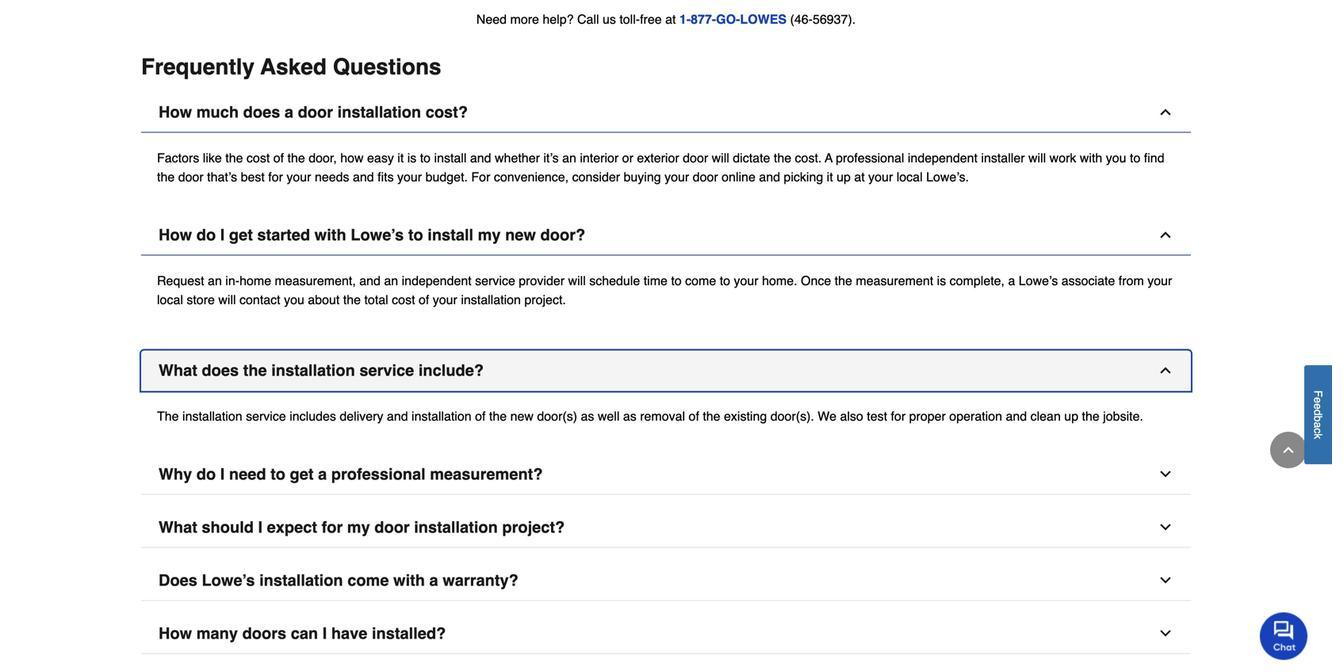 Task type: vqa. For each thing, say whether or not it's contained in the screenshot.
provider
yes



Task type: describe. For each thing, give the bounding box(es) containing it.
1 vertical spatial for
[[891, 409, 906, 424]]

that's
[[207, 170, 237, 184]]

f
[[1312, 391, 1325, 398]]

or
[[622, 150, 634, 165]]

your right fits
[[397, 170, 422, 184]]

lowe's inside request an in-home measurement, and an independent service provider will schedule time to come to your home. once the measurement is complete, a lowe's associate from your local store will contact you about the total cost of your installation project.
[[1019, 273, 1058, 288]]

for inside what should i expect for my door installation project? button
[[322, 518, 343, 537]]

0 horizontal spatial lowe's
[[202, 572, 255, 590]]

does inside button
[[202, 361, 239, 380]]

0 horizontal spatial with
[[315, 226, 346, 244]]

the right like
[[225, 150, 243, 165]]

best
[[241, 170, 265, 184]]

how do i get started with lowe's to install my new door? button
[[141, 215, 1191, 256]]

install inside button
[[428, 226, 474, 244]]

how
[[340, 150, 364, 165]]

home.
[[762, 273, 797, 288]]

the left jobsite.
[[1082, 409, 1100, 424]]

1-
[[680, 12, 691, 26]]

us
[[603, 12, 616, 26]]

service inside request an in-home measurement, and an independent service provider will schedule time to come to your home. once the measurement is complete, a lowe's associate from your local store will contact you about the total cost of your installation project.
[[475, 273, 515, 288]]

complete,
[[950, 273, 1005, 288]]

the down factors
[[157, 170, 175, 184]]

you for cost?
[[1106, 150, 1127, 165]]

consider
[[572, 170, 620, 184]]

fits
[[378, 170, 394, 184]]

installed?
[[372, 625, 446, 643]]

2 e from the top
[[1312, 404, 1325, 410]]

chevron down image for what should i expect for my door installation project?
[[1158, 520, 1174, 536]]

chevron down image for how many doors can i have installed?
[[1158, 626, 1174, 642]]

an inside factors like the cost of the door, how easy it is to install and whether it's an interior or exterior door will dictate the cost. a professional independent installer will work with you to find the door that's best for your needs and fits your budget. for convenience, consider buying your door online and picking it up at your local lowe's.
[[562, 150, 576, 165]]

factors like the cost of the door, how easy it is to install and whether it's an interior or exterior door will dictate the cost. a professional independent installer will work with you to find the door that's best for your needs and fits your budget. for convenience, consider buying your door online and picking it up at your local lowe's.
[[157, 150, 1165, 184]]

lowes
[[740, 12, 787, 26]]

does
[[159, 572, 197, 590]]

in-
[[225, 273, 240, 288]]

professional inside factors like the cost of the door, how easy it is to install and whether it's an interior or exterior door will dictate the cost. a professional independent installer will work with you to find the door that's best for your needs and fits your budget. for convenience, consider buying your door online and picking it up at your local lowe's.
[[836, 150, 904, 165]]

work
[[1050, 150, 1077, 165]]

door,
[[309, 150, 337, 165]]

whether
[[495, 150, 540, 165]]

new inside how do i get started with lowe's to install my new door? button
[[505, 226, 536, 244]]

2 vertical spatial with
[[393, 572, 425, 590]]

1 horizontal spatial get
[[290, 465, 314, 484]]

help?
[[543, 12, 574, 26]]

k
[[1312, 434, 1325, 440]]

and down how
[[353, 170, 374, 184]]

f e e d b a c k button
[[1305, 366, 1332, 465]]

install inside factors like the cost of the door, how easy it is to install and whether it's an interior or exterior door will dictate the cost. a professional independent installer will work with you to find the door that's best for your needs and fits your budget. for convenience, consider buying your door online and picking it up at your local lowe's.
[[434, 150, 467, 165]]

interior
[[580, 150, 619, 165]]

will up the online
[[712, 150, 729, 165]]

1 horizontal spatial it
[[827, 170, 833, 184]]

cost.
[[795, 150, 822, 165]]

c
[[1312, 429, 1325, 434]]

expect
[[267, 518, 317, 537]]

can
[[291, 625, 318, 643]]

for
[[471, 170, 490, 184]]

with inside factors like the cost of the door, how easy it is to install and whether it's an interior or exterior door will dictate the cost. a professional independent installer will work with you to find the door that's best for your needs and fits your budget. for convenience, consider buying your door online and picking it up at your local lowe's.
[[1080, 150, 1103, 165]]

factors
[[157, 150, 199, 165]]

cost inside factors like the cost of the door, how easy it is to install and whether it's an interior or exterior door will dictate the cost. a professional independent installer will work with you to find the door that's best for your needs and fits your budget. for convenience, consider buying your door online and picking it up at your local lowe's.
[[247, 150, 270, 165]]

0 horizontal spatial my
[[347, 518, 370, 537]]

will down the in-
[[218, 292, 236, 307]]

door right exterior
[[683, 150, 708, 165]]

toll-
[[620, 12, 640, 26]]

professional inside button
[[331, 465, 426, 484]]

how many doors can i have installed?
[[159, 625, 446, 643]]

started
[[257, 226, 310, 244]]

the left existing
[[703, 409, 721, 424]]

how for how many doors can i have installed?
[[159, 625, 192, 643]]

the right once
[[835, 273, 852, 288]]

cost inside request an in-home measurement, and an independent service provider will schedule time to come to your home. once the measurement is complete, a lowe's associate from your local store will contact you about the total cost of your installation project.
[[392, 292, 415, 307]]

jobsite.
[[1103, 409, 1144, 424]]

delivery
[[340, 409, 383, 424]]

i for need
[[220, 465, 225, 484]]

operation
[[950, 409, 1002, 424]]

door up door,
[[298, 103, 333, 121]]

the inside what does the installation service include? button
[[243, 361, 267, 380]]

once
[[801, 273, 831, 288]]

877-
[[691, 12, 716, 26]]

the left door,
[[287, 150, 305, 165]]

f e e d b a c k
[[1312, 391, 1325, 440]]

what for what does the installation service include?
[[159, 361, 197, 380]]

independent inside request an in-home measurement, and an independent service provider will schedule time to come to your home. once the measurement is complete, a lowe's associate from your local store will contact you about the total cost of your installation project.
[[402, 273, 472, 288]]

chevron down image for why do i need to get a professional measurement?
[[1158, 467, 1174, 482]]

installation inside button
[[271, 361, 355, 380]]

a down includes
[[318, 465, 327, 484]]

for inside factors like the cost of the door, how easy it is to install and whether it's an interior or exterior door will dictate the cost. a professional independent installer will work with you to find the door that's best for your needs and fits your budget. for convenience, consider buying your door online and picking it up at your local lowe's.
[[268, 170, 283, 184]]

asked
[[260, 54, 327, 80]]

how much does a door installation cost? button
[[141, 92, 1191, 133]]

come inside request an in-home measurement, and an independent service provider will schedule time to come to your home. once the measurement is complete, a lowe's associate from your local store will contact you about the total cost of your installation project.
[[685, 273, 716, 288]]

you for lowe's
[[284, 292, 304, 307]]

also
[[840, 409, 863, 424]]

project.
[[524, 292, 566, 307]]

local inside factors like the cost of the door, how easy it is to install and whether it's an interior or exterior door will dictate the cost. a professional independent installer will work with you to find the door that's best for your needs and fits your budget. for convenience, consider buying your door online and picking it up at your local lowe's.
[[897, 170, 923, 184]]

find
[[1144, 150, 1165, 165]]

does lowe's installation come with a warranty?
[[159, 572, 519, 590]]

more
[[510, 12, 539, 26]]

why
[[159, 465, 192, 484]]

come inside button
[[348, 572, 389, 590]]

b
[[1312, 416, 1325, 422]]

like
[[203, 150, 222, 165]]

your right the from
[[1148, 273, 1172, 288]]

free
[[640, 12, 662, 26]]

and right the delivery
[[387, 409, 408, 424]]

up inside factors like the cost of the door, how easy it is to install and whether it's an interior or exterior door will dictate the cost. a professional independent installer will work with you to find the door that's best for your needs and fits your budget. for convenience, consider buying your door online and picking it up at your local lowe's.
[[837, 170, 851, 184]]

door?
[[540, 226, 585, 244]]

0 horizontal spatial it
[[398, 150, 404, 165]]

it's
[[544, 150, 559, 165]]

lowe's.
[[926, 170, 969, 184]]

i for get
[[220, 226, 225, 244]]

(46-
[[790, 12, 813, 26]]

warranty?
[[443, 572, 519, 590]]

installation up warranty?
[[414, 518, 498, 537]]

a up k
[[1312, 422, 1325, 429]]

measurement
[[856, 273, 934, 288]]

independent inside factors like the cost of the door, how easy it is to install and whether it's an interior or exterior door will dictate the cost. a professional independent installer will work with you to find the door that's best for your needs and fits your budget. for convenience, consider buying your door online and picking it up at your local lowe's.
[[908, 150, 978, 165]]

total
[[364, 292, 388, 307]]

frequently asked questions
[[141, 54, 441, 80]]

we
[[818, 409, 837, 424]]

door(s)
[[537, 409, 577, 424]]

door(s).
[[771, 409, 814, 424]]

of inside factors like the cost of the door, how easy it is to install and whether it's an interior or exterior door will dictate the cost. a professional independent installer will work with you to find the door that's best for your needs and fits your budget. for convenience, consider buying your door online and picking it up at your local lowe's.
[[273, 150, 284, 165]]

contact
[[240, 292, 280, 307]]

call
[[577, 12, 599, 26]]

what should i expect for my door installation project? button
[[141, 508, 1191, 548]]

installation inside request an in-home measurement, and an independent service provider will schedule time to come to your home. once the measurement is complete, a lowe's associate from your local store will contact you about the total cost of your installation project.
[[461, 292, 521, 307]]

and inside request an in-home measurement, and an independent service provider will schedule time to come to your home. once the measurement is complete, a lowe's associate from your local store will contact you about the total cost of your installation project.
[[359, 273, 381, 288]]

of down include?
[[475, 409, 486, 424]]

frequently
[[141, 54, 255, 80]]

local inside request an in-home measurement, and an independent service provider will schedule time to come to your home. once the measurement is complete, a lowe's associate from your local store will contact you about the total cost of your installation project.
[[157, 292, 183, 307]]

should
[[202, 518, 254, 537]]

56937).
[[813, 12, 856, 26]]

will left work
[[1029, 150, 1046, 165]]

budget.
[[426, 170, 468, 184]]

schedule
[[589, 273, 640, 288]]

0 vertical spatial lowe's
[[351, 226, 404, 244]]

do for why
[[196, 465, 216, 484]]

what does the installation service include?
[[159, 361, 484, 380]]

door down factors
[[178, 170, 204, 184]]

a
[[825, 150, 833, 165]]

proper
[[909, 409, 946, 424]]

installation down include?
[[412, 409, 472, 424]]

chevron up image for how much does a door installation cost?
[[1158, 104, 1174, 120]]

measurement?
[[430, 465, 543, 484]]

about
[[308, 292, 340, 307]]



Task type: locate. For each thing, give the bounding box(es) containing it.
door left the online
[[693, 170, 718, 184]]

come down what should i expect for my door installation project?
[[348, 572, 389, 590]]

come right time
[[685, 273, 716, 288]]

1 vertical spatial local
[[157, 292, 183, 307]]

and up total
[[359, 273, 381, 288]]

exterior
[[637, 150, 679, 165]]

0 vertical spatial come
[[685, 273, 716, 288]]

3 how from the top
[[159, 625, 192, 643]]

0 vertical spatial get
[[229, 226, 253, 244]]

0 horizontal spatial come
[[348, 572, 389, 590]]

0 vertical spatial service
[[475, 273, 515, 288]]

and down "dictate"
[[759, 170, 780, 184]]

up right picking
[[837, 170, 851, 184]]

0 vertical spatial cost
[[247, 150, 270, 165]]

0 horizontal spatial independent
[[402, 273, 472, 288]]

my down 'for'
[[478, 226, 501, 244]]

do
[[196, 226, 216, 244], [196, 465, 216, 484]]

2 vertical spatial how
[[159, 625, 192, 643]]

1 vertical spatial at
[[854, 170, 865, 184]]

0 vertical spatial it
[[398, 150, 404, 165]]

0 vertical spatial you
[[1106, 150, 1127, 165]]

service left provider
[[475, 273, 515, 288]]

do for how
[[196, 226, 216, 244]]

1 horizontal spatial an
[[384, 273, 398, 288]]

chevron down image inside why do i need to get a professional measurement? button
[[1158, 467, 1174, 482]]

chevron up image for what does the installation service include?
[[1158, 363, 1174, 378]]

0 horizontal spatial is
[[407, 150, 417, 165]]

have
[[331, 625, 368, 643]]

0 vertical spatial at
[[665, 12, 676, 26]]

picking
[[784, 170, 823, 184]]

chevron down image for does lowe's installation come with a warranty?
[[1158, 573, 1174, 589]]

an up total
[[384, 273, 398, 288]]

0 horizontal spatial professional
[[331, 465, 426, 484]]

your down door,
[[287, 170, 311, 184]]

scroll to top element
[[1270, 432, 1307, 469]]

1 horizontal spatial independent
[[908, 150, 978, 165]]

chevron down image inside does lowe's installation come with a warranty? button
[[1158, 573, 1174, 589]]

2 vertical spatial for
[[322, 518, 343, 537]]

0 vertical spatial up
[[837, 170, 851, 184]]

the up measurement?
[[489, 409, 507, 424]]

1 horizontal spatial you
[[1106, 150, 1127, 165]]

go-
[[716, 12, 740, 26]]

0 vertical spatial with
[[1080, 150, 1103, 165]]

how for how do i get started with lowe's to install my new door?
[[159, 226, 192, 244]]

your left home.
[[734, 273, 759, 288]]

you down measurement,
[[284, 292, 304, 307]]

your down exterior
[[665, 170, 689, 184]]

for right the expect
[[322, 518, 343, 537]]

includes
[[290, 409, 336, 424]]

1 horizontal spatial local
[[897, 170, 923, 184]]

questions
[[333, 54, 441, 80]]

my
[[478, 226, 501, 244], [347, 518, 370, 537]]

professional up what should i expect for my door installation project?
[[331, 465, 426, 484]]

the left total
[[343, 292, 361, 307]]

1 chevron down image from the top
[[1158, 467, 1174, 482]]

an right it's
[[562, 150, 576, 165]]

1 as from the left
[[581, 409, 594, 424]]

need
[[476, 12, 507, 26]]

e up d
[[1312, 398, 1325, 404]]

it right easy
[[398, 150, 404, 165]]

service inside what does the installation service include? button
[[360, 361, 414, 380]]

get up the expect
[[290, 465, 314, 484]]

a inside request an in-home measurement, and an independent service provider will schedule time to come to your home. once the measurement is complete, a lowe's associate from your local store will contact you about the total cost of your installation project.
[[1008, 273, 1015, 288]]

chevron up image inside how much does a door installation cost? button
[[1158, 104, 1174, 120]]

come
[[685, 273, 716, 288], [348, 572, 389, 590]]

easy
[[367, 150, 394, 165]]

what left should
[[159, 518, 197, 537]]

install up budget.
[[434, 150, 467, 165]]

need more help? call us toll-free at 1-877-go-lowes (46-56937).
[[476, 12, 856, 26]]

i inside button
[[323, 625, 327, 643]]

of right total
[[419, 292, 429, 307]]

1 horizontal spatial professional
[[836, 150, 904, 165]]

chat invite button image
[[1260, 612, 1309, 661]]

to
[[420, 150, 431, 165], [1130, 150, 1141, 165], [408, 226, 423, 244], [671, 273, 682, 288], [720, 273, 730, 288], [271, 465, 285, 484]]

chevron down image
[[1158, 467, 1174, 482], [1158, 626, 1174, 642]]

how do i get started with lowe's to install my new door?
[[159, 226, 585, 244]]

0 horizontal spatial does
[[202, 361, 239, 380]]

the down contact
[[243, 361, 267, 380]]

1 vertical spatial chevron down image
[[1158, 573, 1174, 589]]

doors
[[242, 625, 286, 643]]

how many doors can i have installed? button
[[141, 614, 1191, 654]]

at right picking
[[854, 170, 865, 184]]

it
[[398, 150, 404, 165], [827, 170, 833, 184]]

new left the door?
[[505, 226, 536, 244]]

home
[[240, 273, 271, 288]]

is right easy
[[407, 150, 417, 165]]

1 horizontal spatial cost
[[392, 292, 415, 307]]

1 vertical spatial new
[[510, 409, 534, 424]]

why do i need to get a professional measurement?
[[159, 465, 543, 484]]

0 horizontal spatial for
[[268, 170, 283, 184]]

1 horizontal spatial my
[[478, 226, 501, 244]]

1 horizontal spatial for
[[322, 518, 343, 537]]

for right test
[[891, 409, 906, 424]]

i left the expect
[[258, 518, 263, 537]]

lowe's left associate
[[1019, 273, 1058, 288]]

up
[[837, 170, 851, 184], [1064, 409, 1079, 424]]

door down why do i need to get a professional measurement?
[[375, 518, 410, 537]]

0 horizontal spatial you
[[284, 292, 304, 307]]

1 vertical spatial up
[[1064, 409, 1079, 424]]

include?
[[419, 361, 484, 380]]

0 vertical spatial for
[[268, 170, 283, 184]]

0 vertical spatial what
[[159, 361, 197, 380]]

0 vertical spatial install
[[434, 150, 467, 165]]

is inside factors like the cost of the door, how easy it is to install and whether it's an interior or exterior door will dictate the cost. a professional independent installer will work with you to find the door that's best for your needs and fits your budget. for convenience, consider buying your door online and picking it up at your local lowe's.
[[407, 150, 417, 165]]

1 vertical spatial cost
[[392, 292, 415, 307]]

as left the well
[[581, 409, 594, 424]]

cost?
[[426, 103, 468, 121]]

of
[[273, 150, 284, 165], [419, 292, 429, 307], [475, 409, 486, 424], [689, 409, 699, 424]]

1 horizontal spatial come
[[685, 273, 716, 288]]

the left cost.
[[774, 150, 792, 165]]

1 vertical spatial does
[[202, 361, 239, 380]]

cost up best
[[247, 150, 270, 165]]

1 vertical spatial do
[[196, 465, 216, 484]]

i for expect
[[258, 518, 263, 537]]

for right best
[[268, 170, 283, 184]]

for
[[268, 170, 283, 184], [891, 409, 906, 424], [322, 518, 343, 537]]

0 horizontal spatial an
[[208, 273, 222, 288]]

you inside factors like the cost of the door, how easy it is to install and whether it's an interior or exterior door will dictate the cost. a professional independent installer will work with you to find the door that's best for your needs and fits your budget. for convenience, consider buying your door online and picking it up at your local lowe's.
[[1106, 150, 1127, 165]]

measurement,
[[275, 273, 356, 288]]

chevron down image inside what should i expect for my door installation project? button
[[1158, 520, 1174, 536]]

does down store
[[202, 361, 239, 380]]

an left the in-
[[208, 273, 222, 288]]

1 vertical spatial professional
[[331, 465, 426, 484]]

0 vertical spatial professional
[[836, 150, 904, 165]]

local
[[897, 170, 923, 184], [157, 292, 183, 307]]

2 horizontal spatial an
[[562, 150, 576, 165]]

0 horizontal spatial at
[[665, 12, 676, 26]]

online
[[722, 170, 756, 184]]

1 vertical spatial is
[[937, 273, 946, 288]]

0 vertical spatial chevron down image
[[1158, 520, 1174, 536]]

lowe's down fits
[[351, 226, 404, 244]]

provider
[[519, 273, 565, 288]]

1 horizontal spatial up
[[1064, 409, 1079, 424]]

a right 'complete,' on the top of page
[[1008, 273, 1015, 288]]

2 vertical spatial lowe's
[[202, 572, 255, 590]]

1 horizontal spatial service
[[360, 361, 414, 380]]

with up "installed?"
[[393, 572, 425, 590]]

1 vertical spatial independent
[[402, 273, 472, 288]]

professional right a
[[836, 150, 904, 165]]

0 vertical spatial do
[[196, 226, 216, 244]]

clean
[[1031, 409, 1061, 424]]

and up 'for'
[[470, 150, 491, 165]]

the
[[157, 409, 179, 424]]

1 vertical spatial with
[[315, 226, 346, 244]]

what
[[159, 361, 197, 380], [159, 518, 197, 537]]

new
[[505, 226, 536, 244], [510, 409, 534, 424]]

with right started
[[315, 226, 346, 244]]

1 horizontal spatial lowe's
[[351, 226, 404, 244]]

installation up includes
[[271, 361, 355, 380]]

you left find
[[1106, 150, 1127, 165]]

of inside request an in-home measurement, and an independent service provider will schedule time to come to your home. once the measurement is complete, a lowe's associate from your local store will contact you about the total cost of your installation project.
[[419, 292, 429, 307]]

i down that's
[[220, 226, 225, 244]]

my down why do i need to get a professional measurement?
[[347, 518, 370, 537]]

installation right the
[[182, 409, 242, 424]]

your right total
[[433, 292, 457, 307]]

what inside what should i expect for my door installation project? button
[[159, 518, 197, 537]]

2 do from the top
[[196, 465, 216, 484]]

1-877-go-lowes link
[[680, 12, 787, 26]]

install down budget.
[[428, 226, 474, 244]]

is inside request an in-home measurement, and an independent service provider will schedule time to come to your home. once the measurement is complete, a lowe's associate from your local store will contact you about the total cost of your installation project.
[[937, 273, 946, 288]]

installer
[[981, 150, 1025, 165]]

how up request
[[159, 226, 192, 244]]

0 vertical spatial how
[[159, 103, 192, 121]]

chevron down image inside the how many doors can i have installed? button
[[1158, 626, 1174, 642]]

does right much
[[243, 103, 280, 121]]

request an in-home measurement, and an independent service provider will schedule time to come to your home. once the measurement is complete, a lowe's associate from your local store will contact you about the total cost of your installation project.
[[157, 273, 1172, 307]]

2 what from the top
[[159, 518, 197, 537]]

lowe's right 'does'
[[202, 572, 255, 590]]

you inside request an in-home measurement, and an independent service provider will schedule time to come to your home. once the measurement is complete, a lowe's associate from your local store will contact you about the total cost of your installation project.
[[284, 292, 304, 307]]

2 vertical spatial service
[[246, 409, 286, 424]]

2 chevron down image from the top
[[1158, 573, 1174, 589]]

how left the many
[[159, 625, 192, 643]]

get left started
[[229, 226, 253, 244]]

installation up how many doors can i have installed?
[[259, 572, 343, 590]]

i left need
[[220, 465, 225, 484]]

need
[[229, 465, 266, 484]]

2 horizontal spatial with
[[1080, 150, 1103, 165]]

do up request
[[196, 226, 216, 244]]

will
[[712, 150, 729, 165], [1029, 150, 1046, 165], [568, 273, 586, 288], [218, 292, 236, 307]]

and
[[470, 150, 491, 165], [353, 170, 374, 184], [759, 170, 780, 184], [359, 273, 381, 288], [387, 409, 408, 424], [1006, 409, 1027, 424]]

service
[[475, 273, 515, 288], [360, 361, 414, 380], [246, 409, 286, 424]]

what inside what does the installation service include? button
[[159, 361, 197, 380]]

independent down "how do i get started with lowe's to install my new door?"
[[402, 273, 472, 288]]

needs
[[315, 170, 349, 184]]

up right clean
[[1064, 409, 1079, 424]]

1 vertical spatial chevron down image
[[1158, 626, 1174, 642]]

and left clean
[[1006, 409, 1027, 424]]

lowe's
[[351, 226, 404, 244], [1019, 273, 1058, 288], [202, 572, 255, 590]]

get
[[229, 226, 253, 244], [290, 465, 314, 484]]

1 horizontal spatial at
[[854, 170, 865, 184]]

0 horizontal spatial up
[[837, 170, 851, 184]]

2 horizontal spatial service
[[475, 273, 515, 288]]

new left door(s)
[[510, 409, 534, 424]]

removal
[[640, 409, 685, 424]]

1 vertical spatial come
[[348, 572, 389, 590]]

installation down provider
[[461, 292, 521, 307]]

1 chevron down image from the top
[[1158, 520, 1174, 536]]

1 horizontal spatial is
[[937, 273, 946, 288]]

well
[[598, 409, 620, 424]]

what for what should i expect for my door installation project?
[[159, 518, 197, 537]]

0 horizontal spatial cost
[[247, 150, 270, 165]]

of right removal
[[689, 409, 699, 424]]

install
[[434, 150, 467, 165], [428, 226, 474, 244]]

2 as from the left
[[623, 409, 637, 424]]

installation
[[337, 103, 421, 121], [461, 292, 521, 307], [271, 361, 355, 380], [182, 409, 242, 424], [412, 409, 472, 424], [414, 518, 498, 537], [259, 572, 343, 590]]

how inside button
[[159, 625, 192, 643]]

chevron down image
[[1158, 520, 1174, 536], [1158, 573, 1174, 589]]

is
[[407, 150, 417, 165], [937, 273, 946, 288]]

0 horizontal spatial service
[[246, 409, 286, 424]]

professional
[[836, 150, 904, 165], [331, 465, 426, 484]]

chevron up image
[[1158, 104, 1174, 120], [1158, 227, 1174, 243], [1158, 363, 1174, 378], [1281, 443, 1297, 458]]

your left lowe's.
[[869, 170, 893, 184]]

why do i need to get a professional measurement? button
[[141, 455, 1191, 495]]

how for how much does a door installation cost?
[[159, 103, 192, 121]]

0 horizontal spatial get
[[229, 226, 253, 244]]

door
[[298, 103, 333, 121], [683, 150, 708, 165], [178, 170, 204, 184], [693, 170, 718, 184], [375, 518, 410, 537]]

0 vertical spatial new
[[505, 226, 536, 244]]

1 vertical spatial service
[[360, 361, 414, 380]]

a left warranty?
[[429, 572, 438, 590]]

local left lowe's.
[[897, 170, 923, 184]]

1 vertical spatial how
[[159, 226, 192, 244]]

1 horizontal spatial as
[[623, 409, 637, 424]]

cost right total
[[392, 292, 415, 307]]

1 horizontal spatial with
[[393, 572, 425, 590]]

how
[[159, 103, 192, 121], [159, 226, 192, 244], [159, 625, 192, 643]]

buying
[[624, 170, 661, 184]]

local down request
[[157, 292, 183, 307]]

will right provider
[[568, 273, 586, 288]]

does inside button
[[243, 103, 280, 121]]

1 how from the top
[[159, 103, 192, 121]]

0 vertical spatial chevron down image
[[1158, 467, 1174, 482]]

0 vertical spatial independent
[[908, 150, 978, 165]]

0 vertical spatial local
[[897, 170, 923, 184]]

at inside factors like the cost of the door, how easy it is to install and whether it's an interior or exterior door will dictate the cost. a professional independent installer will work with you to find the door that's best for your needs and fits your budget. for convenience, consider buying your door online and picking it up at your local lowe's.
[[854, 170, 865, 184]]

you
[[1106, 150, 1127, 165], [284, 292, 304, 307]]

chevron up image inside what does the installation service include? button
[[1158, 363, 1174, 378]]

2 horizontal spatial for
[[891, 409, 906, 424]]

with
[[1080, 150, 1103, 165], [315, 226, 346, 244], [393, 572, 425, 590]]

e up b
[[1312, 404, 1325, 410]]

service left includes
[[246, 409, 286, 424]]

of left door,
[[273, 150, 284, 165]]

chevron up image inside scroll to top element
[[1281, 443, 1297, 458]]

1 vertical spatial it
[[827, 170, 833, 184]]

1 vertical spatial you
[[284, 292, 304, 307]]

does lowe's installation come with a warranty? button
[[141, 561, 1191, 601]]

as right the well
[[623, 409, 637, 424]]

1 e from the top
[[1312, 398, 1325, 404]]

0 horizontal spatial as
[[581, 409, 594, 424]]

0 vertical spatial my
[[478, 226, 501, 244]]

1 what from the top
[[159, 361, 197, 380]]

1 vertical spatial get
[[290, 465, 314, 484]]

what up the
[[159, 361, 197, 380]]

0 vertical spatial is
[[407, 150, 417, 165]]

at
[[665, 12, 676, 26], [854, 170, 865, 184]]

your
[[287, 170, 311, 184], [397, 170, 422, 184], [665, 170, 689, 184], [869, 170, 893, 184], [734, 273, 759, 288], [1148, 273, 1172, 288], [433, 292, 457, 307]]

much
[[196, 103, 239, 121]]

0 vertical spatial does
[[243, 103, 280, 121]]

installation up easy
[[337, 103, 421, 121]]

1 vertical spatial lowe's
[[1019, 273, 1058, 288]]

what does the installation service include? button
[[141, 351, 1191, 391]]

2 how from the top
[[159, 226, 192, 244]]

associate
[[1062, 273, 1115, 288]]

chevron up image inside how do i get started with lowe's to install my new door? button
[[1158, 227, 1174, 243]]

store
[[187, 292, 215, 307]]

1 vertical spatial what
[[159, 518, 197, 537]]

chevron up image for how do i get started with lowe's to install my new door?
[[1158, 227, 1174, 243]]

1 horizontal spatial does
[[243, 103, 280, 121]]

0 horizontal spatial local
[[157, 292, 183, 307]]

what should i expect for my door installation project?
[[159, 518, 565, 537]]

2 horizontal spatial lowe's
[[1019, 273, 1058, 288]]

an
[[562, 150, 576, 165], [208, 273, 222, 288], [384, 273, 398, 288]]

does
[[243, 103, 280, 121], [202, 361, 239, 380]]

service up the delivery
[[360, 361, 414, 380]]

it down a
[[827, 170, 833, 184]]

1 do from the top
[[196, 226, 216, 244]]

2 chevron down image from the top
[[1158, 626, 1174, 642]]

a down frequently asked questions
[[285, 103, 293, 121]]

from
[[1119, 273, 1144, 288]]

how left much
[[159, 103, 192, 121]]

1 vertical spatial my
[[347, 518, 370, 537]]

is left 'complete,' on the top of page
[[937, 273, 946, 288]]

i right can
[[323, 625, 327, 643]]

1 vertical spatial install
[[428, 226, 474, 244]]

how much does a door installation cost?
[[159, 103, 468, 121]]



